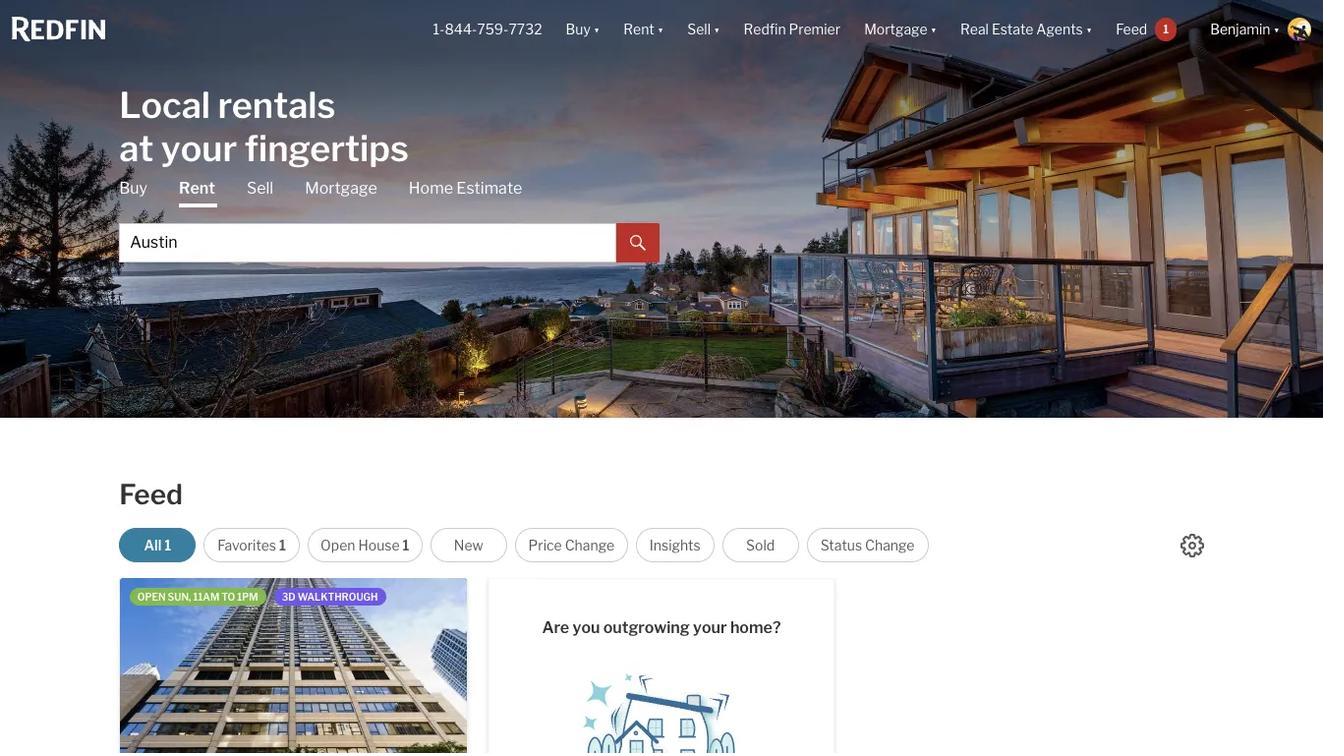 Task type: vqa. For each thing, say whether or not it's contained in the screenshot.
leftmost your
yes



Task type: locate. For each thing, give the bounding box(es) containing it.
mortgage inside dropdown button
[[864, 21, 928, 38]]

New radio
[[430, 528, 507, 562]]

agents
[[1037, 21, 1083, 38]]

your for home?
[[693, 618, 727, 637]]

3 ▾ from the left
[[714, 21, 720, 38]]

1 horizontal spatial rent
[[624, 21, 655, 38]]

11am
[[193, 591, 220, 603]]

open sun, 11am to 1pm
[[137, 591, 258, 603]]

0 vertical spatial buy
[[566, 21, 591, 38]]

4 ▾ from the left
[[931, 21, 937, 38]]

1 horizontal spatial change
[[865, 537, 915, 554]]

1 vertical spatial your
[[693, 618, 727, 637]]

▾ for sell ▾
[[714, 21, 720, 38]]

1 horizontal spatial buy
[[566, 21, 591, 38]]

tab list
[[119, 177, 660, 262]]

buy right 7732
[[566, 21, 591, 38]]

open house 1
[[321, 537, 409, 554]]

feed right agents
[[1116, 21, 1148, 38]]

sell down local rentals at your fingertips
[[247, 178, 274, 197]]

buy link
[[119, 177, 148, 199]]

2 change from the left
[[865, 537, 915, 554]]

0 horizontal spatial mortgage
[[305, 178, 377, 197]]

0 vertical spatial rent
[[624, 21, 655, 38]]

option group
[[119, 528, 929, 562]]

rent inside rent ▾ dropdown button
[[624, 21, 655, 38]]

7732
[[509, 21, 542, 38]]

0 vertical spatial mortgage
[[864, 21, 928, 38]]

1 horizontal spatial your
[[693, 618, 727, 637]]

Favorites radio
[[204, 528, 300, 562]]

open
[[321, 537, 355, 554]]

1 ▾ from the left
[[594, 21, 600, 38]]

▾ left 'user photo'
[[1274, 21, 1280, 38]]

1
[[1163, 21, 1169, 36], [164, 537, 171, 554], [279, 537, 286, 554], [403, 537, 409, 554]]

0 vertical spatial your
[[161, 126, 237, 170]]

5 ▾ from the left
[[1086, 21, 1093, 38]]

buy for buy ▾
[[566, 21, 591, 38]]

All radio
[[119, 528, 196, 562]]

▾ left 'sell ▾'
[[658, 21, 664, 38]]

rent ▾ button
[[624, 0, 664, 59]]

rent left sell link
[[179, 178, 215, 197]]

mortgage down fingertips
[[305, 178, 377, 197]]

mortgage left real
[[864, 21, 928, 38]]

mortgage for mortgage
[[305, 178, 377, 197]]

0 horizontal spatial sell
[[247, 178, 274, 197]]

1 vertical spatial sell
[[247, 178, 274, 197]]

fingertips
[[245, 126, 409, 170]]

759-
[[477, 21, 509, 38]]

open
[[137, 591, 166, 603]]

6 ▾ from the left
[[1274, 21, 1280, 38]]

your left the home?
[[693, 618, 727, 637]]

sell link
[[247, 177, 274, 199]]

sold
[[746, 537, 775, 554]]

home?
[[730, 618, 781, 637]]

change inside radio
[[865, 537, 915, 554]]

sun,
[[168, 591, 191, 603]]

status
[[821, 537, 862, 554]]

0 vertical spatial sell
[[688, 21, 711, 38]]

1 horizontal spatial mortgage
[[864, 21, 928, 38]]

status change
[[821, 537, 915, 554]]

1 vertical spatial rent
[[179, 178, 215, 197]]

price change
[[529, 537, 615, 554]]

rent right buy ▾
[[624, 21, 655, 38]]

rent ▾
[[624, 21, 664, 38]]

0 horizontal spatial your
[[161, 126, 237, 170]]

mortgage inside tab list
[[305, 178, 377, 197]]

mortgage ▾ button
[[853, 0, 949, 59]]

your for fingertips
[[161, 126, 237, 170]]

mortgage ▾ button
[[864, 0, 937, 59]]

▾ left rent ▾
[[594, 21, 600, 38]]

2 ▾ from the left
[[658, 21, 664, 38]]

1 inside favorites radio
[[279, 537, 286, 554]]

1 change from the left
[[565, 537, 615, 554]]

change right status
[[865, 537, 915, 554]]

rentals
[[218, 83, 336, 126]]

price
[[529, 537, 562, 554]]

0 vertical spatial feed
[[1116, 21, 1148, 38]]

▾ left "redfin"
[[714, 21, 720, 38]]

your
[[161, 126, 237, 170], [693, 618, 727, 637]]

user photo image
[[1288, 18, 1312, 41]]

real
[[961, 21, 989, 38]]

local rentals at your fingertips
[[119, 83, 409, 170]]

house
[[358, 537, 400, 554]]

rent link
[[179, 177, 215, 207]]

▾ right agents
[[1086, 21, 1093, 38]]

buy inside tab list
[[119, 178, 148, 197]]

1 vertical spatial buy
[[119, 178, 148, 197]]

sell inside dropdown button
[[688, 21, 711, 38]]

0 horizontal spatial rent
[[179, 178, 215, 197]]

1 vertical spatial mortgage
[[305, 178, 377, 197]]

1 left the benjamin
[[1163, 21, 1169, 36]]

1 inside the all option
[[164, 537, 171, 554]]

feed up all
[[119, 478, 183, 511]]

rent
[[624, 21, 655, 38], [179, 178, 215, 197]]

premier
[[789, 21, 841, 38]]

rent for rent
[[179, 178, 215, 197]]

you
[[573, 618, 600, 637]]

▾ for buy ▾
[[594, 21, 600, 38]]

walkthrough
[[298, 591, 378, 603]]

sell
[[688, 21, 711, 38], [247, 178, 274, 197]]

1 horizontal spatial sell
[[688, 21, 711, 38]]

change right price
[[565, 537, 615, 554]]

insights
[[650, 537, 701, 554]]

▾ left real
[[931, 21, 937, 38]]

▾
[[594, 21, 600, 38], [658, 21, 664, 38], [714, 21, 720, 38], [931, 21, 937, 38], [1086, 21, 1093, 38], [1274, 21, 1280, 38]]

1 horizontal spatial feed
[[1116, 21, 1148, 38]]

mortgage
[[864, 21, 928, 38], [305, 178, 377, 197]]

an image of a house image
[[563, 659, 760, 753]]

1-844-759-7732 link
[[433, 21, 542, 38]]

1 right all
[[164, 537, 171, 554]]

change inside option
[[565, 537, 615, 554]]

buy inside dropdown button
[[566, 21, 591, 38]]

0 horizontal spatial change
[[565, 537, 615, 554]]

buy ▾ button
[[566, 0, 600, 59]]

at
[[119, 126, 154, 170]]

1 right favorites
[[279, 537, 286, 554]]

0 horizontal spatial feed
[[119, 478, 183, 511]]

your inside local rentals at your fingertips
[[161, 126, 237, 170]]

sell right rent ▾
[[688, 21, 711, 38]]

buy down at
[[119, 178, 148, 197]]

Insights radio
[[636, 528, 714, 562]]

1 right house
[[403, 537, 409, 554]]

mortgage for mortgage ▾
[[864, 21, 928, 38]]

0 horizontal spatial buy
[[119, 178, 148, 197]]

buy
[[566, 21, 591, 38], [119, 178, 148, 197]]

3d
[[282, 591, 296, 603]]

feed
[[1116, 21, 1148, 38], [119, 478, 183, 511]]

your up rent link
[[161, 126, 237, 170]]

change
[[565, 537, 615, 554], [865, 537, 915, 554]]



Task type: describe. For each thing, give the bounding box(es) containing it.
3d walkthrough
[[282, 591, 378, 603]]

tab list containing buy
[[119, 177, 660, 262]]

real estate agents ▾ button
[[949, 0, 1104, 59]]

sell ▾ button
[[676, 0, 732, 59]]

redfin premier button
[[732, 0, 853, 59]]

buy ▾
[[566, 21, 600, 38]]

local
[[119, 83, 210, 126]]

are
[[542, 618, 570, 637]]

to
[[222, 591, 235, 603]]

estimate
[[457, 178, 522, 197]]

sell ▾
[[688, 21, 720, 38]]

home
[[409, 178, 453, 197]]

new
[[454, 537, 484, 554]]

redfin premier
[[744, 21, 841, 38]]

Sold radio
[[722, 528, 799, 562]]

favorites
[[218, 537, 276, 554]]

photo of 30 e huron st #5007, chicago, il 60611 image
[[120, 578, 467, 753]]

1-
[[433, 21, 445, 38]]

buy for buy
[[119, 178, 148, 197]]

submit search image
[[630, 235, 646, 251]]

favorites 1
[[218, 537, 286, 554]]

real estate agents ▾ link
[[961, 0, 1093, 59]]

all 1
[[144, 537, 171, 554]]

1 vertical spatial feed
[[119, 478, 183, 511]]

benjamin ▾
[[1211, 21, 1280, 38]]

benjamin
[[1211, 21, 1271, 38]]

▾ for mortgage ▾
[[931, 21, 937, 38]]

Price Change radio
[[515, 528, 628, 562]]

sell ▾ button
[[688, 0, 720, 59]]

sell for sell ▾
[[688, 21, 711, 38]]

change for price change
[[565, 537, 615, 554]]

all
[[144, 537, 162, 554]]

real estate agents ▾
[[961, 21, 1093, 38]]

1 inside the open house radio
[[403, 537, 409, 554]]

change for status change
[[865, 537, 915, 554]]

are you outgrowing your home?
[[542, 618, 781, 637]]

1pm
[[237, 591, 258, 603]]

▾ for rent ▾
[[658, 21, 664, 38]]

844-
[[445, 21, 477, 38]]

home estimate link
[[409, 177, 522, 199]]

redfin
[[744, 21, 786, 38]]

mortgage link
[[305, 177, 377, 199]]

buy ▾ button
[[554, 0, 612, 59]]

▾ for benjamin ▾
[[1274, 21, 1280, 38]]

option group containing all
[[119, 528, 929, 562]]

rent for rent ▾
[[624, 21, 655, 38]]

sell for sell
[[247, 178, 274, 197]]

estate
[[992, 21, 1034, 38]]

mortgage ▾
[[864, 21, 937, 38]]

City, Address, School, Building, ZIP search field
[[119, 223, 617, 262]]

outgrowing
[[603, 618, 690, 637]]

home estimate
[[409, 178, 522, 197]]

1-844-759-7732
[[433, 21, 542, 38]]

▾ inside dropdown button
[[1086, 21, 1093, 38]]

Open House radio
[[308, 528, 423, 562]]

Status Change radio
[[807, 528, 929, 562]]

rent ▾ button
[[612, 0, 676, 59]]



